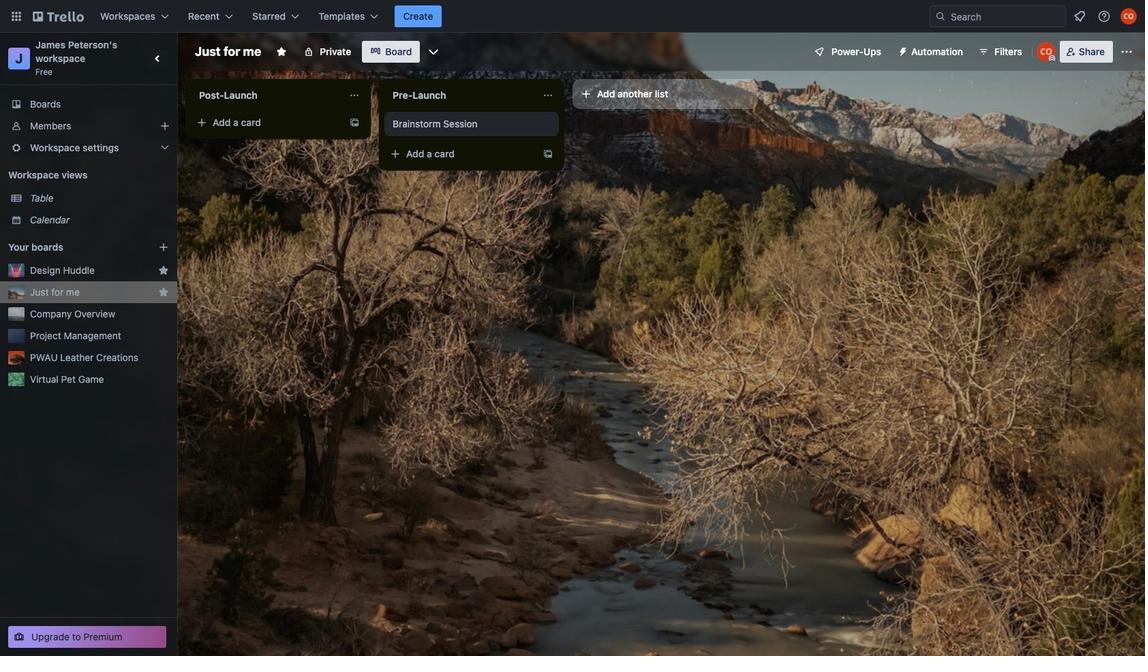 Task type: describe. For each thing, give the bounding box(es) containing it.
2 starred icon image from the top
[[158, 287, 169, 298]]

create from template… image
[[543, 149, 554, 160]]

1 starred icon image from the top
[[158, 265, 169, 276]]

create from template… image
[[349, 117, 360, 128]]

show menu image
[[1120, 45, 1134, 59]]

open information menu image
[[1098, 10, 1112, 23]]

search image
[[936, 11, 947, 22]]

Search field
[[947, 7, 1066, 26]]

customize views image
[[427, 45, 441, 59]]

this member is an admin of this board. image
[[1049, 55, 1055, 61]]



Task type: vqa. For each thing, say whether or not it's contained in the screenshot.
the bottommost Generic Name (namegeneric382024) Image
no



Task type: locate. For each thing, give the bounding box(es) containing it.
christina overa (christinaovera) image down search field
[[1037, 42, 1056, 61]]

sm image
[[893, 41, 912, 60]]

workspace navigation collapse icon image
[[149, 49, 168, 68]]

your boards with 6 items element
[[8, 239, 138, 256]]

0 notifications image
[[1072, 8, 1088, 25]]

back to home image
[[33, 5, 84, 27]]

christina overa (christinaovera) image right open information menu icon
[[1121, 8, 1137, 25]]

None text field
[[385, 85, 537, 106]]

1 vertical spatial christina overa (christinaovera) image
[[1037, 42, 1056, 61]]

1 horizontal spatial christina overa (christinaovera) image
[[1121, 8, 1137, 25]]

1 vertical spatial starred icon image
[[158, 287, 169, 298]]

0 vertical spatial starred icon image
[[158, 265, 169, 276]]

Board name text field
[[188, 41, 268, 63]]

add board image
[[158, 242, 169, 253]]

None text field
[[191, 85, 344, 106]]

primary element
[[0, 0, 1146, 33]]

0 horizontal spatial christina overa (christinaovera) image
[[1037, 42, 1056, 61]]

0 vertical spatial christina overa (christinaovera) image
[[1121, 8, 1137, 25]]

starred icon image
[[158, 265, 169, 276], [158, 287, 169, 298]]

christina overa (christinaovera) image
[[1121, 8, 1137, 25], [1037, 42, 1056, 61]]

star or unstar board image
[[276, 46, 287, 57]]



